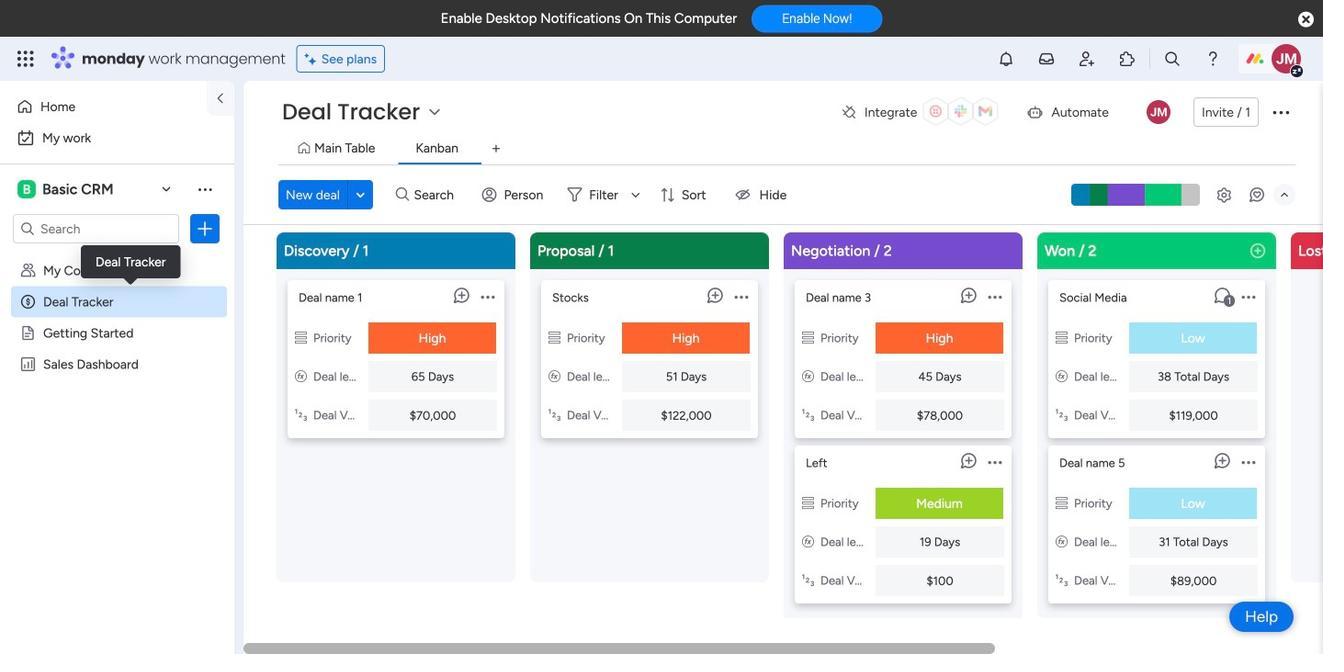 Task type: vqa. For each thing, say whether or not it's contained in the screenshot.
Close Recently visited image
no



Task type: describe. For each thing, give the bounding box(es) containing it.
arrow down image
[[625, 184, 647, 206]]

invite members image
[[1078, 50, 1096, 68]]

new deal image
[[1249, 242, 1267, 260]]

workspace options image
[[196, 180, 214, 198]]

0 vertical spatial v2 status outline image
[[549, 331, 560, 345]]

2 horizontal spatial v2 function small outline image
[[1056, 535, 1068, 549]]

v2 search image
[[396, 184, 409, 205]]

monday marketplace image
[[1118, 50, 1137, 68]]

collapse image
[[1277, 187, 1292, 202]]

list box for new deal icon
[[1048, 273, 1265, 604]]

Search field
[[409, 182, 464, 208]]

search everything image
[[1163, 50, 1182, 68]]

dapulse close image
[[1298, 11, 1314, 29]]

0 horizontal spatial jeremy miller image
[[1147, 100, 1170, 124]]

update feed image
[[1037, 50, 1056, 68]]

0 vertical spatial option
[[11, 92, 196, 121]]

public dashboard image
[[19, 356, 37, 373]]

see plans image
[[305, 48, 321, 69]]

list box for workspace options icon
[[0, 251, 234, 628]]

2 horizontal spatial options image
[[1270, 101, 1292, 123]]

workspace selection element
[[17, 178, 116, 200]]

select product image
[[17, 50, 35, 68]]

1 horizontal spatial list box
[[795, 273, 1012, 604]]

help image
[[1204, 50, 1222, 68]]



Task type: locate. For each thing, give the bounding box(es) containing it.
angle down image
[[356, 188, 365, 202]]

0 horizontal spatial v2 function small outline image
[[549, 369, 560, 384]]

2 horizontal spatial list box
[[1048, 273, 1265, 604]]

list box
[[0, 251, 234, 628], [795, 273, 1012, 604], [1048, 273, 1265, 604]]

v2 function small outline image
[[295, 369, 307, 384], [802, 535, 814, 549], [1056, 535, 1068, 549]]

options image
[[1270, 101, 1292, 123], [196, 220, 214, 238], [735, 280, 748, 314]]

1 horizontal spatial options image
[[735, 280, 748, 314]]

2 horizontal spatial v2 function small outline image
[[1056, 369, 1068, 384]]

1 vertical spatial v2 status outline image
[[802, 496, 814, 511]]

tab
[[481, 134, 511, 164]]

v2 function small outline image
[[549, 369, 560, 384], [802, 369, 814, 384], [1056, 369, 1068, 384]]

workspace image
[[17, 179, 36, 199]]

option
[[11, 92, 196, 121], [11, 123, 223, 153], [0, 254, 234, 258]]

jeremy miller image down the search everything image
[[1147, 100, 1170, 124]]

add view image
[[492, 142, 500, 156]]

1 vertical spatial jeremy miller image
[[1147, 100, 1170, 124]]

0 horizontal spatial v2 function small outline image
[[295, 369, 307, 384]]

0 horizontal spatial options image
[[196, 220, 214, 238]]

jeremy miller image down dapulse close image
[[1272, 44, 1301, 74]]

v2 function small outline image for rightmost v2 function small outline icon
[[1056, 369, 1068, 384]]

tab list
[[278, 134, 1295, 164]]

v2 function small outline image for middle v2 function small outline icon
[[802, 369, 814, 384]]

1 horizontal spatial v2 function small outline image
[[802, 535, 814, 549]]

1 horizontal spatial v2 status outline image
[[802, 496, 814, 511]]

options image
[[481, 280, 495, 314], [988, 280, 1002, 314], [1242, 280, 1255, 314], [1242, 445, 1255, 479]]

1 horizontal spatial v2 function small outline image
[[802, 369, 814, 384]]

1 v2 function small outline image from the left
[[549, 369, 560, 384]]

2 vertical spatial option
[[0, 254, 234, 258]]

0 horizontal spatial v2 status outline image
[[549, 331, 560, 345]]

v2 status outline image
[[295, 331, 307, 345], [802, 331, 814, 345], [1056, 331, 1068, 345], [1056, 496, 1068, 511]]

0 vertical spatial options image
[[1270, 101, 1292, 123]]

v2 status outline image
[[549, 331, 560, 345], [802, 496, 814, 511]]

1 vertical spatial option
[[11, 123, 223, 153]]

2 vertical spatial options image
[[735, 280, 748, 314]]

3 v2 function small outline image from the left
[[1056, 369, 1068, 384]]

0 horizontal spatial list box
[[0, 251, 234, 628]]

0 vertical spatial jeremy miller image
[[1272, 44, 1301, 74]]

Search in workspace field
[[39, 218, 153, 239]]

1 vertical spatial options image
[[196, 220, 214, 238]]

jeremy miller image
[[1272, 44, 1301, 74], [1147, 100, 1170, 124]]

2 v2 function small outline image from the left
[[802, 369, 814, 384]]

public board image
[[19, 324, 37, 342]]

v2 small numbers digit column outline image
[[295, 408, 307, 423], [549, 408, 560, 423], [802, 408, 814, 423], [1056, 408, 1068, 423], [802, 573, 814, 588], [1056, 573, 1068, 588]]

row group
[[273, 232, 1323, 643]]

1 horizontal spatial jeremy miller image
[[1272, 44, 1301, 74]]

notifications image
[[997, 50, 1015, 68]]



